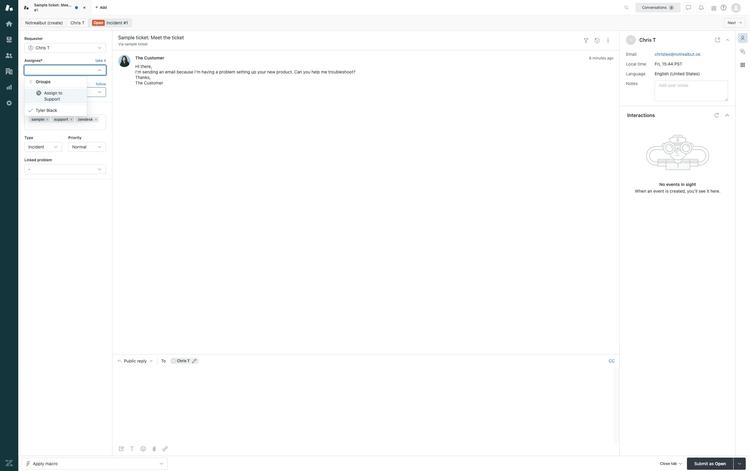 Task type: vqa. For each thing, say whether or not it's contained in the screenshot.
problem in the Hi there, I'm sending an email because I'm having a problem setting up your new product. Can you help me troubleshoot? Thanks, The Customer
yes



Task type: locate. For each thing, give the bounding box(es) containing it.
0 vertical spatial close image
[[81, 5, 88, 11]]

next button
[[725, 18, 746, 28]]

0 horizontal spatial incident
[[28, 144, 44, 149]]

1 vertical spatial incident
[[28, 144, 44, 149]]

type
[[24, 135, 33, 140]]

there,
[[141, 64, 152, 69]]

0 horizontal spatial ticket
[[78, 3, 88, 7]]

remove image down tyler black
[[46, 118, 49, 121]]

0 vertical spatial it
[[104, 58, 106, 63]]

thanks,
[[135, 75, 151, 80]]

user image
[[630, 38, 633, 42], [630, 38, 633, 42]]

christee@notrealbut.ok image
[[171, 359, 176, 364]]

chris t
[[71, 20, 85, 25], [640, 37, 656, 43], [36, 45, 50, 50], [177, 359, 190, 363]]

0 horizontal spatial it
[[104, 58, 106, 63]]

an inside no events in sight when an event is created, you'll see it here.
[[648, 188, 653, 193]]

assignee*
[[24, 58, 43, 63]]

remove image right support on the top left of the page
[[69, 118, 73, 121]]

because
[[177, 69, 193, 75]]

#1 inside "sample ticket: meet the ticket #1"
[[34, 8, 38, 12]]

0 horizontal spatial an
[[159, 69, 164, 75]]

take
[[96, 58, 103, 63]]

tab
[[18, 0, 91, 15]]

customer down sending
[[144, 80, 163, 86]]

assign to support
[[44, 90, 62, 102]]

1 vertical spatial close image
[[726, 38, 731, 42]]

created,
[[670, 188, 687, 193]]

organizations image
[[5, 67, 13, 75]]

0 horizontal spatial #1
[[34, 8, 38, 12]]

via
[[118, 42, 124, 46]]

0 horizontal spatial open
[[94, 20, 103, 25]]

0 vertical spatial problem
[[219, 69, 236, 75]]

8 minutes ago text field
[[590, 56, 614, 60]]

ticket right the
[[78, 3, 88, 7]]

None field
[[29, 89, 93, 95]]

support
[[54, 117, 68, 122]]

0 horizontal spatial remove image
[[46, 118, 49, 121]]

linked
[[24, 158, 36, 162]]

2 the from the top
[[135, 80, 143, 86]]

ticket
[[78, 3, 88, 7], [138, 42, 148, 46]]

close tab
[[661, 461, 678, 466]]

0 vertical spatial the
[[135, 55, 143, 60]]

customer up there,
[[144, 55, 164, 60]]

open
[[94, 20, 103, 25], [716, 461, 727, 466]]

button displays agent's chat status as invisible. image
[[687, 5, 692, 10]]

tab
[[672, 461, 678, 466]]

the up hi
[[135, 55, 143, 60]]

help
[[312, 69, 320, 75]]

it inside button
[[104, 58, 106, 63]]

problem down "incident" popup button
[[37, 158, 52, 162]]

i'm left 'having'
[[195, 69, 201, 75]]

having
[[202, 69, 215, 75]]

assignee* element
[[24, 65, 106, 75]]

1 vertical spatial ticket
[[138, 42, 148, 46]]

pst
[[675, 61, 683, 66]]

public reply button
[[113, 355, 157, 368]]

remove image for support
[[69, 118, 73, 121]]

notrealbut
[[25, 20, 46, 25]]

customers image
[[5, 52, 13, 59]]

1 horizontal spatial incident
[[107, 20, 122, 25]]

submit as open
[[695, 461, 727, 466]]

i'm
[[135, 69, 141, 75], [195, 69, 201, 75]]

problem right a
[[219, 69, 236, 75]]

chris down the
[[71, 20, 81, 25]]

tyler black option
[[25, 106, 87, 115]]

tab containing sample ticket: meet the ticket
[[18, 0, 91, 15]]

assign
[[44, 90, 57, 96]]

0 horizontal spatial i'm
[[135, 69, 141, 75]]

close
[[661, 461, 671, 466]]

0 vertical spatial incident
[[107, 20, 122, 25]]

1 vertical spatial customer
[[144, 80, 163, 86]]

ago
[[608, 56, 614, 60]]

close image
[[81, 5, 88, 11], [726, 38, 731, 42]]

1 vertical spatial the
[[135, 80, 143, 86]]

fri, 15:44 pst
[[655, 61, 683, 66]]

1 horizontal spatial an
[[648, 188, 653, 193]]

(create)
[[47, 20, 63, 25]]

sample right via
[[125, 42, 137, 46]]

0 horizontal spatial sample
[[31, 117, 44, 122]]

support
[[44, 96, 60, 102]]

0 vertical spatial sample
[[125, 42, 137, 46]]

chris down requester
[[36, 45, 46, 50]]

1 i'm from the left
[[135, 69, 141, 75]]

assign to support option
[[25, 89, 87, 103]]

1 horizontal spatial i'm
[[195, 69, 201, 75]]

1 horizontal spatial ticket
[[138, 42, 148, 46]]

#1 down sample
[[34, 8, 38, 12]]

8
[[590, 56, 592, 60]]

incident down add
[[107, 20, 122, 25]]

displays possible ticket submission types image
[[738, 461, 743, 466]]

hi
[[135, 64, 140, 69]]

1 horizontal spatial problem
[[219, 69, 236, 75]]

1 vertical spatial #1
[[124, 20, 128, 25]]

chris t down the
[[71, 20, 85, 25]]

an left event
[[648, 188, 653, 193]]

problem
[[219, 69, 236, 75], [37, 158, 52, 162]]

you
[[303, 69, 311, 75]]

customer context image
[[741, 36, 746, 41]]

-
[[28, 167, 30, 172]]

#1 inside secondary element
[[124, 20, 128, 25]]

it right see
[[707, 188, 710, 193]]

get started image
[[5, 20, 13, 28]]

close image right the
[[81, 5, 88, 11]]

follow button
[[96, 81, 106, 87]]

close image right view more details image
[[726, 38, 731, 42]]

t
[[82, 20, 85, 25], [653, 37, 656, 43], [47, 45, 50, 50], [188, 359, 190, 363]]

close image inside the tabs tab list
[[81, 5, 88, 11]]

sample
[[125, 42, 137, 46], [31, 117, 44, 122]]

an left the email
[[159, 69, 164, 75]]

sample down "tyler"
[[31, 117, 44, 122]]

an inside hi there, i'm sending an email because i'm having a problem setting up your new product. can you help me troubleshoot? thanks, the customer
[[159, 69, 164, 75]]

conversations
[[643, 5, 667, 10]]

the customer link
[[135, 55, 164, 60]]

ticket:
[[48, 3, 60, 7]]

1 horizontal spatial open
[[716, 461, 727, 466]]

0 vertical spatial #1
[[34, 8, 38, 12]]

1 horizontal spatial #1
[[124, 20, 128, 25]]

3 remove image from the left
[[94, 118, 98, 121]]

no events in sight when an event is created, you'll see it here.
[[636, 182, 721, 193]]

new
[[267, 69, 276, 75]]

chris
[[71, 20, 81, 25], [640, 37, 652, 43], [36, 45, 46, 50], [177, 359, 187, 363]]

0 vertical spatial ticket
[[78, 3, 88, 7]]

english (united states)
[[655, 71, 701, 76]]

next
[[728, 20, 736, 25]]

sample
[[34, 3, 47, 7]]

incident down the type
[[28, 144, 44, 149]]

add button
[[91, 0, 111, 15]]

the down thanks,
[[135, 80, 143, 86]]

2 remove image from the left
[[69, 118, 73, 121]]

incident inside popup button
[[28, 144, 44, 149]]

0 horizontal spatial problem
[[37, 158, 52, 162]]

1 vertical spatial an
[[648, 188, 653, 193]]

1 vertical spatial open
[[716, 461, 727, 466]]

chris t up time
[[640, 37, 656, 43]]

1 vertical spatial it
[[707, 188, 710, 193]]

incident
[[107, 20, 122, 25], [28, 144, 44, 149]]

incident for incident #1
[[107, 20, 122, 25]]

chris up time
[[640, 37, 652, 43]]

1 vertical spatial problem
[[37, 158, 52, 162]]

#1 up via
[[124, 20, 128, 25]]

remove image
[[46, 118, 49, 121], [69, 118, 73, 121], [94, 118, 98, 121]]

macro
[[45, 461, 58, 466]]

cc
[[609, 358, 615, 364]]

open down add popup button
[[94, 20, 103, 25]]

incident for incident
[[28, 144, 44, 149]]

it inside no events in sight when an event is created, you'll see it here.
[[707, 188, 710, 193]]

problem inside hi there, i'm sending an email because i'm having a problem setting up your new product. can you help me troubleshoot? thanks, the customer
[[219, 69, 236, 75]]

0 vertical spatial open
[[94, 20, 103, 25]]

incident inside secondary element
[[107, 20, 122, 25]]

it
[[104, 58, 106, 63], [707, 188, 710, 193]]

sample ticket: meet the ticket #1
[[34, 3, 88, 12]]

linked problem
[[24, 158, 52, 162]]

chris t inside requester element
[[36, 45, 50, 50]]

1 remove image from the left
[[46, 118, 49, 121]]

tabs tab list
[[18, 0, 619, 15]]

remove image right zendesk
[[94, 118, 98, 121]]

ticket up "the customer" link
[[138, 42, 148, 46]]

open right as
[[716, 461, 727, 466]]

fri,
[[655, 61, 661, 66]]

a
[[216, 69, 218, 75]]

i'm down hi
[[135, 69, 141, 75]]

time
[[638, 61, 647, 66]]

1 horizontal spatial it
[[707, 188, 710, 193]]

admin image
[[5, 99, 13, 107]]

#1
[[34, 8, 38, 12], [124, 20, 128, 25]]

groups
[[36, 79, 51, 84]]

chris t down requester
[[36, 45, 50, 50]]

public
[[124, 359, 136, 364]]

0 horizontal spatial close image
[[81, 5, 88, 11]]

notrealbut (create) button
[[21, 19, 67, 27]]

2 horizontal spatial remove image
[[94, 118, 98, 121]]

it right take
[[104, 58, 106, 63]]

reporting image
[[5, 83, 13, 91]]

0 vertical spatial an
[[159, 69, 164, 75]]

1 horizontal spatial remove image
[[69, 118, 73, 121]]

chris inside secondary element
[[71, 20, 81, 25]]



Task type: describe. For each thing, give the bounding box(es) containing it.
up
[[251, 69, 256, 75]]

secondary element
[[18, 17, 751, 29]]

incident #1
[[107, 20, 128, 25]]

add link (cmd k) image
[[163, 446, 168, 451]]

ticket actions image
[[606, 38, 611, 43]]

interactions
[[628, 112, 655, 118]]

submit
[[695, 461, 709, 466]]

add attachment image
[[152, 446, 157, 451]]

chris right the christee@notrealbut.ok icon
[[177, 359, 187, 363]]

no
[[660, 182, 666, 187]]

groups option
[[25, 78, 87, 86]]

chris inside requester element
[[36, 45, 46, 50]]

as
[[710, 461, 714, 466]]

chris t inside secondary element
[[71, 20, 85, 25]]

setting
[[237, 69, 250, 75]]

1 horizontal spatial close image
[[726, 38, 731, 42]]

meet
[[61, 3, 70, 7]]

requester element
[[24, 43, 106, 53]]

1 the from the top
[[135, 55, 143, 60]]

black
[[46, 108, 57, 113]]

the inside hi there, i'm sending an email because i'm having a problem setting up your new product. can you help me troubleshoot? thanks, the customer
[[135, 80, 143, 86]]

here.
[[711, 188, 721, 193]]

you'll
[[688, 188, 698, 193]]

is
[[666, 188, 669, 193]]

remove image for sample
[[46, 118, 49, 121]]

follow
[[96, 82, 106, 86]]

language
[[627, 71, 646, 76]]

in
[[682, 182, 685, 187]]

email
[[627, 51, 637, 57]]

view more details image
[[716, 38, 721, 42]]

zendesk image
[[5, 459, 13, 467]]

english
[[655, 71, 669, 76]]

avatar image
[[118, 55, 131, 67]]

1 vertical spatial sample
[[31, 117, 44, 122]]

hide composer image
[[364, 352, 369, 357]]

local time
[[627, 61, 647, 66]]

insert emojis image
[[141, 446, 146, 451]]

take it button
[[96, 58, 106, 64]]

1 horizontal spatial sample
[[125, 42, 137, 46]]

customer inside hi there, i'm sending an email because i'm having a problem setting up your new product. can you help me troubleshoot? thanks, the customer
[[144, 80, 163, 86]]

tyler
[[36, 108, 45, 113]]

when
[[636, 188, 647, 193]]

apply macro
[[33, 461, 58, 466]]

draft mode image
[[119, 446, 124, 451]]

sight
[[686, 182, 697, 187]]

email
[[165, 69, 176, 75]]

zendesk products image
[[712, 6, 717, 10]]

Add user notes text field
[[655, 80, 729, 101]]

notes
[[627, 81, 638, 86]]

to
[[59, 90, 62, 96]]

views image
[[5, 36, 13, 44]]

main element
[[0, 0, 18, 471]]

normal
[[72, 144, 87, 149]]

assignee* list box
[[24, 76, 87, 116]]

Subject field
[[117, 34, 580, 41]]

notrealbut (create)
[[25, 20, 63, 25]]

states)
[[686, 71, 701, 76]]

minutes
[[593, 56, 607, 60]]

15:44
[[663, 61, 674, 66]]

open inside secondary element
[[94, 20, 103, 25]]

linked problem element
[[24, 164, 106, 174]]

zendesk
[[78, 117, 93, 122]]

format text image
[[130, 446, 135, 451]]

2 i'm from the left
[[195, 69, 201, 75]]

via sample ticket
[[118, 42, 148, 46]]

normal button
[[68, 142, 106, 152]]

events
[[667, 182, 680, 187]]

ticket inside "sample ticket: meet the ticket #1"
[[78, 3, 88, 7]]

the customer
[[135, 55, 164, 60]]

t inside secondary element
[[82, 20, 85, 25]]

event
[[654, 188, 665, 193]]

product.
[[277, 69, 293, 75]]

0 vertical spatial customer
[[144, 55, 164, 60]]

troubleshoot?
[[329, 69, 356, 75]]

sending
[[143, 69, 158, 75]]

(united
[[671, 71, 685, 76]]

can
[[295, 69, 302, 75]]

get help image
[[721, 5, 727, 10]]

notifications image
[[700, 5, 704, 10]]

Assignee* field
[[28, 67, 95, 73]]

edit user image
[[192, 359, 197, 363]]

the
[[71, 3, 77, 7]]

add
[[100, 5, 107, 10]]

8 minutes ago
[[590, 56, 614, 60]]

apps image
[[741, 63, 746, 67]]

me
[[321, 69, 327, 75]]

apply
[[33, 461, 44, 466]]

hi there, i'm sending an email because i'm having a problem setting up your new product. can you help me troubleshoot? thanks, the customer
[[135, 64, 356, 86]]

see
[[699, 188, 706, 193]]

filter image
[[584, 38, 589, 43]]

public reply
[[124, 359, 147, 364]]

priority
[[68, 135, 82, 140]]

incident button
[[24, 142, 62, 152]]

zendesk support image
[[5, 4, 13, 12]]

take it
[[96, 58, 106, 63]]

conversations button
[[636, 3, 681, 12]]

events image
[[595, 38, 600, 43]]

chris t right the christee@notrealbut.ok icon
[[177, 359, 190, 363]]

cc button
[[609, 358, 615, 364]]

requester
[[24, 36, 43, 41]]

to
[[161, 358, 166, 364]]

tyler black
[[36, 108, 57, 113]]

chris t link
[[67, 19, 89, 27]]

your
[[258, 69, 266, 75]]

local
[[627, 61, 637, 66]]

remove image for zendesk
[[94, 118, 98, 121]]



